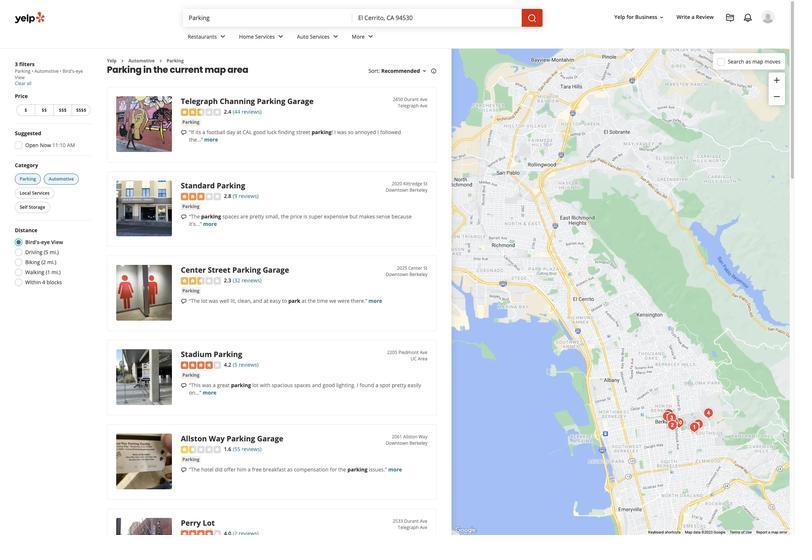 Task type: describe. For each thing, give the bounding box(es) containing it.
stadium
[[181, 350, 212, 360]]

0 vertical spatial eye
[[76, 68, 83, 74]]

category
[[15, 162, 38, 169]]

parking right street at the top left of page
[[312, 129, 332, 136]]

price
[[15, 93, 28, 100]]

2.8 star rating image
[[181, 193, 221, 200]]

sort:
[[369, 67, 380, 74]]

services for local services
[[32, 190, 50, 196]]

downtown for allston way parking garage
[[386, 440, 409, 447]]

spaces inside lot with spacious spaces and good lighting. i found a spot pretty easily on..."
[[294, 382, 311, 389]]

mi.) for driving (5 mi.)
[[50, 249, 59, 256]]

lighting.
[[337, 382, 356, 389]]

driving
[[25, 249, 42, 256]]

recommended button
[[382, 67, 428, 74]]

parking left in
[[107, 64, 142, 76]]

spot
[[380, 382, 391, 389]]

eye inside option group
[[41, 239, 50, 246]]

2205 piedmont ave uc area
[[388, 350, 428, 362]]

(9 reviews) link
[[233, 192, 259, 200]]

"the parking
[[189, 213, 221, 220]]

allston way parking garage image
[[116, 434, 172, 490]]

parking down 3 filters
[[15, 68, 31, 74]]

biking (2 mi.)
[[25, 259, 56, 266]]

more link for standard parking
[[203, 220, 217, 227]]

1 center from the left
[[181, 265, 206, 275]]

Find text field
[[189, 14, 347, 22]]

great
[[217, 382, 230, 389]]

yelp for yelp for business
[[615, 14, 626, 21]]

0 horizontal spatial as
[[287, 466, 293, 473]]

downtown for center street parking garage
[[386, 271, 409, 278]]

2 vertical spatial was
[[202, 382, 212, 389]]

parking right 16 chevron right v2 image
[[167, 58, 184, 64]]

2533
[[393, 518, 403, 525]]

more for standard parking
[[203, 220, 217, 227]]

review
[[697, 14, 714, 21]]

0 vertical spatial stadium parking image
[[116, 350, 172, 405]]

reviews) for allston way parking garage
[[242, 446, 262, 453]]

16 chevron right v2 image
[[120, 58, 126, 64]]

allston inside 2061 allston way downtown berkeley
[[404, 434, 418, 440]]

0 vertical spatial group
[[769, 72, 786, 105]]

home services
[[239, 33, 275, 40]]

2450
[[393, 96, 403, 103]]

3
[[15, 61, 18, 68]]

parking button for standard parking
[[181, 203, 201, 210]]

parking up (55
[[227, 434, 255, 444]]

map for report
[[772, 530, 779, 534]]

a right report
[[769, 530, 771, 534]]

"this
[[189, 382, 201, 389]]

11:10
[[52, 142, 66, 149]]

map region
[[417, 0, 796, 535]]

telegraph channing parking garage image
[[116, 96, 172, 152]]

16 chevron down v2 image
[[659, 14, 665, 20]]

1 horizontal spatial center street parking garage image
[[665, 411, 680, 425]]

more link
[[346, 27, 381, 48]]

write
[[677, 14, 691, 21]]

! i was so annoyed i followed the..."
[[189, 129, 401, 143]]

tyler b. image
[[762, 10, 775, 23]]

(5 reviews)
[[233, 361, 259, 368]]

luck
[[267, 129, 277, 136]]

st for standard parking
[[424, 181, 428, 187]]

write a review link
[[674, 11, 717, 24]]

parking button for telegraph channing parking garage
[[181, 119, 201, 126]]

recommended
[[382, 67, 420, 74]]

more link for stadium parking
[[203, 389, 217, 396]]

home
[[239, 33, 254, 40]]

of
[[742, 530, 745, 534]]

telegraph for telegraph channing parking garage
[[398, 103, 419, 109]]

2.8
[[224, 193, 231, 200]]

$$$$
[[76, 107, 86, 113]]

1.6
[[224, 446, 231, 453]]

area
[[418, 356, 428, 362]]

©2023
[[702, 530, 713, 534]]

2 horizontal spatial at
[[302, 297, 307, 304]]

pretty inside lot with spacious spaces and good lighting. i found a spot pretty easily on..."
[[392, 382, 407, 389]]

2.3 link
[[224, 276, 231, 284]]

parking up it's..."
[[201, 213, 221, 220]]

local services button
[[15, 188, 54, 199]]

1 horizontal spatial as
[[746, 58, 752, 65]]

(55 reviews)
[[233, 446, 262, 453]]

1.6 star rating image
[[181, 446, 221, 453]]

all
[[27, 80, 32, 87]]

report
[[757, 530, 768, 534]]

google
[[714, 530, 726, 534]]

more link for center street parking garage
[[369, 297, 383, 304]]

football
[[207, 129, 225, 136]]

0 horizontal spatial center street parking garage image
[[116, 265, 172, 321]]

ave for telegraph channing parking garage
[[420, 96, 428, 103]]

ave for stadium parking
[[420, 350, 428, 356]]

1 • from the left
[[32, 68, 33, 74]]

bird's-eye view inside option group
[[25, 239, 63, 246]]

mi.) for walking (1 mi.)
[[52, 269, 61, 276]]

parking link for stadium parking
[[181, 372, 201, 379]]

local services
[[20, 190, 50, 196]]

super
[[309, 213, 323, 220]]

services for home services
[[255, 33, 275, 40]]

the right compensation
[[339, 466, 346, 473]]

$$ button
[[35, 104, 53, 116]]

sense
[[377, 213, 391, 220]]

reviews) for telegraph channing parking garage
[[242, 108, 262, 115]]

more
[[352, 33, 365, 40]]

24 chevron down v2 image for more
[[367, 32, 375, 41]]

way inside 2061 allston way downtown berkeley
[[419, 434, 428, 440]]

a right write in the top of the page
[[692, 14, 695, 21]]

$$$
[[59, 107, 67, 113]]

parking up the 4.2 link
[[214, 350, 242, 360]]

more right there."
[[369, 297, 383, 304]]

2.3 star rating image
[[181, 277, 221, 285]]

auto services link
[[291, 27, 346, 48]]

(5 reviews) link
[[233, 361, 259, 369]]

driving (5 mi.)
[[25, 249, 59, 256]]

now
[[40, 142, 51, 149]]

2205
[[388, 350, 398, 356]]

issues."
[[369, 466, 387, 473]]

"the for allston
[[189, 466, 200, 473]]

a right its
[[203, 129, 205, 136]]

lit,
[[231, 297, 236, 304]]

filters
[[19, 61, 35, 68]]

time
[[317, 297, 328, 304]]

because
[[392, 213, 412, 220]]

0 horizontal spatial view
[[15, 74, 25, 81]]

(9 reviews)
[[233, 193, 259, 200]]

blocks
[[47, 279, 62, 286]]

more right issues."
[[389, 466, 402, 473]]

4.2
[[224, 361, 231, 368]]

parking down 2.8 star rating image
[[182, 203, 200, 210]]

google image
[[454, 526, 478, 535]]

oxford parking garage image
[[672, 415, 687, 430]]

douglas parking image
[[660, 409, 675, 424]]

so
[[348, 129, 354, 136]]

allston way parking garage image
[[666, 414, 681, 429]]

2025 center st downtown berkeley
[[386, 265, 428, 278]]

a inside lot with spacious spaces and good lighting. i found a spot pretty easily on..."
[[376, 382, 379, 389]]

perry lot link
[[181, 518, 215, 528]]

parking link for standard parking
[[181, 203, 201, 210]]

berkeley for center street parking garage
[[410, 271, 428, 278]]

well
[[220, 297, 229, 304]]

in
[[143, 64, 152, 76]]

2.4 link
[[224, 108, 231, 116]]

(32 reviews) link
[[233, 276, 262, 284]]

parking left issues."
[[348, 466, 368, 473]]

clear all
[[15, 80, 32, 87]]

for inside button
[[627, 14, 634, 21]]

center street parking garage link
[[181, 265, 289, 275]]

16 speech v2 image for center
[[181, 298, 187, 304]]

0 horizontal spatial and
[[253, 297, 263, 304]]

option group containing distance
[[13, 227, 92, 288]]

small,
[[266, 213, 280, 220]]

16 chevron down v2 image
[[422, 68, 428, 74]]

yelp for business
[[615, 14, 658, 21]]

automotive inside button
[[49, 176, 74, 182]]

(5 inside option group
[[44, 249, 48, 256]]

4 star rating image
[[181, 530, 221, 535]]

user actions element
[[609, 9, 786, 55]]

a left great
[[213, 382, 216, 389]]

berkeley for standard parking
[[410, 187, 428, 193]]

0 horizontal spatial i
[[335, 129, 336, 136]]

0 vertical spatial bird's-eye view
[[15, 68, 83, 81]]

storage
[[29, 204, 45, 210]]

view inside option group
[[51, 239, 63, 246]]

the inside "spaces are pretty small, the price is super expensive but makes sense because it's...""
[[281, 213, 289, 220]]

"this was a great parking
[[189, 382, 251, 389]]

more for telegraph channing parking garage
[[204, 136, 218, 143]]

(55
[[233, 446, 240, 453]]

sather gate garage image
[[688, 420, 702, 435]]

(1
[[46, 269, 50, 276]]

perry lot image
[[692, 417, 707, 432]]

write a review
[[677, 14, 714, 21]]

16 chevron right v2 image
[[158, 58, 164, 64]]

downtown for standard parking
[[386, 187, 409, 193]]

business categories element
[[182, 27, 775, 48]]

2020
[[392, 181, 402, 187]]

(44
[[233, 108, 240, 115]]

shortcuts
[[665, 530, 681, 534]]

1 vertical spatial automotive
[[35, 68, 59, 74]]

2.3
[[224, 277, 231, 284]]

ave for perry lot
[[420, 518, 428, 525]]

(2
[[41, 259, 46, 266]]

0 horizontal spatial lot
[[201, 297, 208, 304]]

garage for telegraph channing parking garage
[[288, 96, 314, 106]]

parking right great
[[231, 382, 251, 389]]

$
[[25, 107, 27, 113]]



Task type: locate. For each thing, give the bounding box(es) containing it.
street
[[296, 129, 311, 136]]

automotive down filters
[[35, 68, 59, 74]]

0 vertical spatial yelp
[[615, 14, 626, 21]]

map left moves
[[753, 58, 764, 65]]

4
[[42, 279, 45, 286]]

st right kittredge
[[424, 181, 428, 187]]

center inside 2025 center st downtown berkeley
[[409, 265, 423, 271]]

automotive left 16 chevron right v2 image
[[129, 58, 155, 64]]

2.4
[[224, 108, 231, 115]]

0 vertical spatial automotive
[[129, 58, 155, 64]]

1 vertical spatial pretty
[[392, 382, 407, 389]]

1 horizontal spatial pretty
[[392, 382, 407, 389]]

1 horizontal spatial 24 chevron down v2 image
[[277, 32, 285, 41]]

and left lighting.
[[312, 382, 322, 389]]

3 16 speech v2 image from the top
[[181, 467, 187, 473]]

0 horizontal spatial for
[[330, 466, 337, 473]]

(9
[[233, 193, 237, 200]]

parking up 2.8 link
[[217, 181, 245, 191]]

5 ave from the top
[[420, 525, 428, 531]]

16 speech v2 image
[[181, 298, 187, 304], [181, 383, 187, 389], [181, 467, 187, 473]]

underhill parking & field image
[[662, 406, 677, 421]]

spaces inside "spaces are pretty small, the price is super expensive but makes sense because it's...""
[[223, 213, 239, 220]]

view left all
[[15, 74, 25, 81]]

16 speech v2 image for standard
[[181, 214, 187, 220]]

1 horizontal spatial stadium parking image
[[702, 406, 717, 421]]

parking up "this
[[182, 372, 200, 378]]

parking button for center street parking garage
[[181, 287, 201, 295]]

1 vertical spatial bird's-
[[25, 239, 41, 246]]

parking button for stadium parking
[[181, 372, 201, 379]]

none field near
[[358, 14, 516, 22]]

durant for perry lot
[[404, 518, 419, 525]]

and inside lot with spacious spaces and good lighting. i found a spot pretty easily on..."
[[312, 382, 322, 389]]

24 chevron down v2 image right more
[[367, 32, 375, 41]]

1 16 speech v2 image from the top
[[181, 130, 187, 136]]

1 vertical spatial yelp
[[107, 58, 117, 64]]

bird's-eye view up driving (5 mi.)
[[25, 239, 63, 246]]

1 16 speech v2 image from the top
[[181, 298, 187, 304]]

1 vertical spatial downtown
[[386, 271, 409, 278]]

1 none field from the left
[[189, 14, 347, 22]]

standard
[[181, 181, 215, 191]]

4 ave from the top
[[420, 518, 428, 525]]

walking (1 mi.)
[[25, 269, 61, 276]]

there."
[[351, 297, 367, 304]]

1 horizontal spatial •
[[60, 68, 61, 74]]

None field
[[189, 14, 347, 22], [358, 14, 516, 22]]

durant inside '2450 durant ave telegraph ave'
[[404, 96, 419, 103]]

the left time
[[308, 297, 316, 304]]

allston
[[181, 434, 207, 444], [404, 434, 418, 440]]

garage for allston way parking garage
[[257, 434, 284, 444]]

0 horizontal spatial pretty
[[250, 213, 264, 220]]

more down the "this was a great parking
[[203, 389, 217, 396]]

parking link up "this
[[181, 372, 201, 379]]

2 horizontal spatial 24 chevron down v2 image
[[367, 32, 375, 41]]

24 chevron down v2 image for home services
[[277, 32, 285, 41]]

1 horizontal spatial for
[[627, 14, 634, 21]]

24 chevron down v2 image left the auto
[[277, 32, 285, 41]]

the right in
[[153, 64, 168, 76]]

none field find
[[189, 14, 347, 22]]

telegraph channing parking garage image
[[688, 420, 702, 435]]

services inside auto services link
[[310, 33, 330, 40]]

1 horizontal spatial map
[[753, 58, 764, 65]]

None search field
[[183, 9, 544, 27]]

was for well
[[209, 297, 218, 304]]

keyboard
[[649, 530, 664, 534]]

cal
[[243, 129, 252, 136]]

3 24 chevron down v2 image from the left
[[367, 32, 375, 41]]

and
[[253, 297, 263, 304], [312, 382, 322, 389]]

0 vertical spatial lot
[[201, 297, 208, 304]]

as
[[746, 58, 752, 65], [287, 466, 293, 473]]

more link down football at the left of the page
[[204, 136, 218, 143]]

2 horizontal spatial i
[[378, 129, 379, 136]]

lot inside lot with spacious spaces and good lighting. i found a spot pretty easily on..."
[[253, 382, 259, 389]]

2 vertical spatial mi.)
[[52, 269, 61, 276]]

1 horizontal spatial view
[[51, 239, 63, 246]]

0 vertical spatial and
[[253, 297, 263, 304]]

0 horizontal spatial yelp
[[107, 58, 117, 64]]

1 horizontal spatial group
[[769, 72, 786, 105]]

group containing suggested
[[13, 130, 92, 151]]

downtown inside 2025 center st downtown berkeley
[[386, 271, 409, 278]]

2 ave from the top
[[420, 103, 428, 109]]

suggested
[[15, 130, 41, 137]]

1 vertical spatial center street parking garage image
[[665, 411, 680, 425]]

2 none field from the left
[[358, 14, 516, 22]]

parking down 1.6 star rating image
[[182, 456, 200, 463]]

24 chevron down v2 image inside the home services link
[[277, 32, 285, 41]]

• up price 'group'
[[60, 68, 61, 74]]

services right "home"
[[255, 33, 275, 40]]

were
[[338, 297, 350, 304]]

i left found
[[357, 382, 359, 389]]

"the for standard
[[189, 213, 200, 220]]

am
[[67, 142, 75, 149]]

0 vertical spatial mi.)
[[50, 249, 59, 256]]

parking up the (44 reviews) link
[[257, 96, 286, 106]]

2 "the from the top
[[189, 297, 200, 304]]

2 vertical spatial "the
[[189, 466, 200, 473]]

1 "the from the top
[[189, 213, 200, 220]]

for right compensation
[[330, 466, 337, 473]]

parking button up "this
[[181, 372, 201, 379]]

0 horizontal spatial good
[[254, 129, 266, 136]]

parking down category
[[20, 176, 36, 182]]

durant
[[404, 96, 419, 103], [404, 518, 419, 525]]

within
[[25, 279, 41, 286]]

1 horizontal spatial i
[[357, 382, 359, 389]]

2 vertical spatial berkeley
[[410, 440, 428, 447]]

24 chevron down v2 image inside more link
[[367, 32, 375, 41]]

0 vertical spatial as
[[746, 58, 752, 65]]

berkeley inside 2025 center st downtown berkeley
[[410, 271, 428, 278]]

1 way from the left
[[209, 434, 225, 444]]

1 vertical spatial durant
[[404, 518, 419, 525]]

durant right the 2533
[[404, 518, 419, 525]]

1 vertical spatial good
[[323, 382, 335, 389]]

1 horizontal spatial at
[[264, 297, 269, 304]]

offer
[[224, 466, 236, 473]]

more link for telegraph channing parking garage
[[204, 136, 218, 143]]

Near text field
[[358, 14, 516, 22]]

0 horizontal spatial way
[[209, 434, 225, 444]]

2 berkeley from the top
[[410, 271, 428, 278]]

pretty right the 'spot'
[[392, 382, 407, 389]]

notifications image
[[744, 13, 753, 22]]

map left error
[[772, 530, 779, 534]]

automotive button
[[44, 174, 79, 185]]

parking button inside "category" group
[[15, 174, 41, 185]]

berkeley
[[410, 187, 428, 193], [410, 271, 428, 278], [410, 440, 428, 447]]

1 horizontal spatial and
[[312, 382, 322, 389]]

0 vertical spatial 16 speech v2 image
[[181, 130, 187, 136]]

view up driving (5 mi.)
[[51, 239, 63, 246]]

within 4 blocks
[[25, 279, 62, 286]]

mi.) right (1 at the bottom left of page
[[52, 269, 61, 276]]

16 speech v2 image for telegraph
[[181, 130, 187, 136]]

breakfast
[[263, 466, 286, 473]]

zoom in image
[[773, 76, 782, 85]]

0 vertical spatial view
[[15, 74, 25, 81]]

piedmont
[[399, 350, 419, 356]]

automotive up 'local services'
[[49, 176, 74, 182]]

berkeley right the 2025
[[410, 271, 428, 278]]

reviews) for center street parking garage
[[242, 277, 262, 284]]

16 speech v2 image left "the parking
[[181, 214, 187, 220]]

"the for center
[[189, 297, 200, 304]]

2020 kittredge st downtown berkeley
[[386, 181, 428, 193]]

0 vertical spatial was
[[337, 129, 347, 136]]

services for auto services
[[310, 33, 330, 40]]

i inside lot with spacious spaces and good lighting. i found a spot pretty easily on..."
[[357, 382, 359, 389]]

downtown inside 2061 allston way downtown berkeley
[[386, 440, 409, 447]]

channing
[[220, 96, 255, 106]]

was inside ! i was so annoyed i followed the..."
[[337, 129, 347, 136]]

0 vertical spatial good
[[254, 129, 266, 136]]

(44 reviews)
[[233, 108, 262, 115]]

standard parking image
[[666, 418, 681, 433]]

easily
[[408, 382, 422, 389]]

yelp inside the yelp for business button
[[615, 14, 626, 21]]

16 speech v2 image down the 2.3 star rating image
[[181, 298, 187, 304]]

a left the 'spot'
[[376, 382, 379, 389]]

1 horizontal spatial (5
[[233, 361, 237, 368]]

0 horizontal spatial 24 chevron down v2 image
[[218, 32, 227, 41]]

2 vertical spatial downtown
[[386, 440, 409, 447]]

2 durant from the top
[[404, 518, 419, 525]]

map for search
[[753, 58, 764, 65]]

yelp link
[[107, 58, 117, 64]]

2 16 speech v2 image from the top
[[181, 214, 187, 220]]

reviews) for stadium parking
[[239, 361, 259, 368]]

yelp for the yelp link
[[107, 58, 117, 64]]

16 speech v2 image left hotel
[[181, 467, 187, 473]]

mi.) right the (2 at the left top of page
[[47, 259, 56, 266]]

0 horizontal spatial eye
[[41, 239, 50, 246]]

bird's- inside option group
[[25, 239, 41, 246]]

(5 right 4.2
[[233, 361, 237, 368]]

(5 up the (2 at the left top of page
[[44, 249, 48, 256]]

24 chevron down v2 image for restaurants
[[218, 32, 227, 41]]

center street parking garage
[[181, 265, 289, 275]]

1 ave from the top
[[420, 96, 428, 103]]

group
[[769, 72, 786, 105], [13, 130, 92, 151]]

more link down the "this was a great parking
[[203, 389, 217, 396]]

1 horizontal spatial none field
[[358, 14, 516, 22]]

i left followed
[[378, 129, 379, 136]]

zoom out image
[[773, 92, 782, 101]]

1 horizontal spatial way
[[419, 434, 428, 440]]

garage up 'easy'
[[263, 265, 289, 275]]

st for center street parking garage
[[424, 265, 428, 271]]

lot left with
[[253, 382, 259, 389]]

2 16 speech v2 image from the top
[[181, 383, 187, 389]]

more link for allston way parking garage
[[389, 466, 402, 473]]

ave inside the 2205 piedmont ave uc area
[[420, 350, 428, 356]]

1 horizontal spatial eye
[[76, 68, 83, 74]]

1 horizontal spatial spaces
[[294, 382, 311, 389]]

1 24 chevron down v2 image from the left
[[218, 32, 227, 41]]

parking link down the 2.3 star rating image
[[181, 287, 201, 295]]

1 horizontal spatial good
[[323, 382, 335, 389]]

2.8 link
[[224, 192, 231, 200]]

"the up it's..."
[[189, 213, 200, 220]]

parking link for telegraph channing parking garage
[[181, 119, 201, 126]]

2 allston from the left
[[404, 434, 418, 440]]

search as map moves
[[728, 58, 781, 65]]

(32 reviews)
[[233, 277, 262, 284]]

bird's-
[[63, 68, 76, 74], [25, 239, 41, 246]]

services inside the home services link
[[255, 33, 275, 40]]

center up the 2.3 star rating image
[[181, 265, 206, 275]]

more down football at the left of the page
[[204, 136, 218, 143]]

option group
[[13, 227, 92, 288]]

at left 'easy'
[[264, 297, 269, 304]]

pretty right are
[[250, 213, 264, 220]]

durant for telegraph channing parking garage
[[404, 96, 419, 103]]

0 vertical spatial bird's-
[[63, 68, 76, 74]]

map
[[686, 530, 693, 534]]

"the down the 2.3 star rating image
[[189, 297, 200, 304]]

parking down the 2.3 star rating image
[[182, 288, 200, 294]]

0 vertical spatial 16 speech v2 image
[[181, 298, 187, 304]]

him
[[237, 466, 247, 473]]

standard parking link
[[181, 181, 245, 191]]

0 horizontal spatial bird's-
[[25, 239, 41, 246]]

1 vertical spatial spaces
[[294, 382, 311, 389]]

parking link for center street parking garage
[[181, 287, 201, 295]]

telegraph inside '2450 durant ave telegraph ave'
[[398, 103, 419, 109]]

the
[[153, 64, 168, 76], [281, 213, 289, 220], [308, 297, 316, 304], [339, 466, 346, 473]]

0 horizontal spatial map
[[205, 64, 226, 76]]

center right the 2025
[[409, 265, 423, 271]]

as right search
[[746, 58, 752, 65]]

for
[[627, 14, 634, 21], [330, 466, 337, 473]]

stadium parking image
[[116, 350, 172, 405], [702, 406, 717, 421]]

reviews) right (9
[[239, 193, 259, 200]]

garage up (55 reviews) link
[[257, 434, 284, 444]]

0 horizontal spatial center
[[181, 265, 206, 275]]

2 downtown from the top
[[386, 271, 409, 278]]

24 chevron down v2 image inside restaurants link
[[218, 32, 227, 41]]

parking button
[[181, 119, 201, 126], [15, 174, 41, 185], [181, 203, 201, 210], [181, 287, 201, 295], [181, 372, 201, 379], [181, 456, 201, 464]]

automotive link
[[129, 58, 155, 64]]

1 vertical spatial 16 speech v2 image
[[181, 383, 187, 389]]

1 vertical spatial view
[[51, 239, 63, 246]]

0 horizontal spatial stadium parking image
[[116, 350, 172, 405]]

self
[[20, 204, 28, 210]]

0 vertical spatial for
[[627, 14, 634, 21]]

2 horizontal spatial map
[[772, 530, 779, 534]]

3 "the from the top
[[189, 466, 200, 473]]

1 vertical spatial and
[[312, 382, 322, 389]]

1 horizontal spatial lot
[[253, 382, 259, 389]]

•
[[32, 68, 33, 74], [60, 68, 61, 74]]

16 speech v2 image left "this
[[181, 383, 187, 389]]

0 horizontal spatial none field
[[189, 14, 347, 22]]

compensation
[[294, 466, 329, 473]]

more link right there."
[[369, 297, 383, 304]]

berkeley inside 2061 allston way downtown berkeley
[[410, 440, 428, 447]]

1 vertical spatial berkeley
[[410, 271, 428, 278]]

1 vertical spatial was
[[209, 297, 218, 304]]

parking inside "category" group
[[20, 176, 36, 182]]

parking link for allston way parking garage
[[181, 456, 201, 464]]

$$$$ button
[[72, 104, 91, 116]]

0 vertical spatial garage
[[288, 96, 314, 106]]

open now 11:10 am
[[25, 142, 75, 149]]

2 vertical spatial automotive
[[49, 176, 74, 182]]

(55 reviews) link
[[233, 445, 262, 453]]

1 downtown from the top
[[386, 187, 409, 193]]

mi.) up biking (2 mi.)
[[50, 249, 59, 256]]

16 speech v2 image for allston
[[181, 467, 187, 473]]

more for stadium parking
[[203, 389, 217, 396]]

reviews) right '(32' on the bottom left
[[242, 277, 262, 284]]

2 center from the left
[[409, 265, 423, 271]]

3 downtown from the top
[[386, 440, 409, 447]]

"if its a football day at cal good luck finding street parking
[[189, 129, 332, 136]]

0 horizontal spatial •
[[32, 68, 33, 74]]

spacious
[[272, 382, 293, 389]]

bird's-eye view down filters
[[15, 68, 83, 81]]

0 horizontal spatial at
[[237, 129, 242, 136]]

0 vertical spatial berkeley
[[410, 187, 428, 193]]

berkeley for allston way parking garage
[[410, 440, 428, 447]]

allston up 1.6 star rating image
[[181, 434, 207, 444]]

(32
[[233, 277, 240, 284]]

1 st from the top
[[424, 181, 428, 187]]

services left 24 chevron down v2 icon at the top left of the page
[[310, 33, 330, 40]]

good left lighting.
[[323, 382, 335, 389]]

restaurants
[[188, 33, 217, 40]]

projects image
[[726, 13, 735, 22]]

center street parking garage image
[[116, 265, 172, 321], [665, 411, 680, 425]]

did
[[215, 466, 223, 473]]

local
[[20, 190, 31, 196]]

the left 'price'
[[281, 213, 289, 220]]

1 vertical spatial for
[[330, 466, 337, 473]]

telegraph inside "2533 durant ave telegraph ave"
[[398, 525, 419, 531]]

parking link up "if
[[181, 119, 201, 126]]

0 vertical spatial downtown
[[386, 187, 409, 193]]

moves
[[765, 58, 781, 65]]

16 speech v2 image for stadium
[[181, 383, 187, 389]]

price group
[[15, 93, 92, 117]]

parking button up "if
[[181, 119, 201, 126]]

0 horizontal spatial (5
[[44, 249, 48, 256]]

search image
[[528, 14, 537, 23]]

1 vertical spatial eye
[[41, 239, 50, 246]]

perry lot
[[181, 518, 215, 528]]

st inside 2020 kittredge st downtown berkeley
[[424, 181, 428, 187]]

berkeley inside 2020 kittredge st downtown berkeley
[[410, 187, 428, 193]]

0 vertical spatial spaces
[[223, 213, 239, 220]]

$$
[[42, 107, 47, 113]]

parking link right 16 chevron right v2 image
[[167, 58, 184, 64]]

0 vertical spatial (5
[[44, 249, 48, 256]]

pretty inside "spaces are pretty small, the price is super expensive but makes sense because it's...""
[[250, 213, 264, 220]]

16 speech v2 image
[[181, 130, 187, 136], [181, 214, 187, 220]]

yelp left business
[[615, 14, 626, 21]]

0 vertical spatial center street parking garage image
[[116, 265, 172, 321]]

1 berkeley from the top
[[410, 187, 428, 193]]

lot
[[201, 297, 208, 304], [253, 382, 259, 389]]

parking link
[[167, 58, 184, 64], [181, 119, 201, 126], [181, 203, 201, 210], [181, 287, 201, 295], [181, 372, 201, 379], [181, 456, 201, 464]]

24 chevron down v2 image
[[218, 32, 227, 41], [277, 32, 285, 41], [367, 32, 375, 41]]

was left so
[[337, 129, 347, 136]]

16 info v2 image
[[431, 68, 437, 74]]

berkeley right '2061'
[[410, 440, 428, 447]]

st right the 2025
[[424, 265, 428, 271]]

st inside 2025 center st downtown berkeley
[[424, 265, 428, 271]]

16 speech v2 image left "if
[[181, 130, 187, 136]]

i right !
[[335, 129, 336, 136]]

category group
[[13, 162, 92, 214]]

reviews) for standard parking
[[239, 193, 259, 200]]

it's..."
[[189, 220, 202, 227]]

expensive
[[324, 213, 348, 220]]

1 vertical spatial group
[[13, 130, 92, 151]]

4.2 star rating image
[[181, 362, 221, 369]]

1 durant from the top
[[404, 96, 419, 103]]

services up storage
[[32, 190, 50, 196]]

1.6 link
[[224, 445, 231, 453]]

telegraph for perry lot
[[398, 525, 419, 531]]

parking button down 2.8 star rating image
[[181, 203, 201, 210]]

the..."
[[189, 136, 203, 143]]

0 vertical spatial pretty
[[250, 213, 264, 220]]

1 allston from the left
[[181, 434, 207, 444]]

0 horizontal spatial spaces
[[223, 213, 239, 220]]

24 chevron down v2 image
[[331, 32, 340, 41]]

and right clean,
[[253, 297, 263, 304]]

reviews) right (55
[[242, 446, 262, 453]]

parking up (32 reviews) link
[[233, 265, 261, 275]]

allston way parking garage link
[[181, 434, 284, 444]]

durant inside "2533 durant ave telegraph ave"
[[404, 518, 419, 525]]

good right cal
[[254, 129, 266, 136]]

current
[[170, 64, 203, 76]]

1 vertical spatial stadium parking image
[[702, 406, 717, 421]]

allston right '2061'
[[404, 434, 418, 440]]

2 way from the left
[[419, 434, 428, 440]]

keyboard shortcuts button
[[649, 530, 681, 535]]

for left business
[[627, 14, 634, 21]]

$$$ button
[[53, 104, 72, 116]]

parking button down 1.6 star rating image
[[181, 456, 201, 464]]

a right him
[[248, 466, 251, 473]]

parking link down 2.8 star rating image
[[181, 203, 201, 210]]

1 vertical spatial bird's-eye view
[[25, 239, 63, 246]]

2 vertical spatial 16 speech v2 image
[[181, 467, 187, 473]]

street
[[208, 265, 231, 275]]

3 ave from the top
[[420, 350, 428, 356]]

price
[[290, 213, 302, 220]]

parking button for allston way parking garage
[[181, 456, 201, 464]]

1 vertical spatial lot
[[253, 382, 259, 389]]

lot
[[203, 518, 215, 528]]

parking • automotive •
[[15, 68, 63, 74]]

pretty
[[250, 213, 264, 220], [392, 382, 407, 389]]

was for so
[[337, 129, 347, 136]]

lot left well
[[201, 297, 208, 304]]

2 st from the top
[[424, 265, 428, 271]]

followed
[[380, 129, 401, 136]]

2 24 chevron down v2 image from the left
[[277, 32, 285, 41]]

mi.)
[[50, 249, 59, 256], [47, 259, 56, 266], [52, 269, 61, 276]]

reviews) right 4.2
[[239, 361, 259, 368]]

mi.) for biking (2 mi.)
[[47, 259, 56, 266]]

2.4 star rating image
[[181, 109, 221, 116]]

good inside lot with spacious spaces and good lighting. i found a spot pretty easily on..."
[[323, 382, 335, 389]]

at right park
[[302, 297, 307, 304]]

garage for center street parking garage
[[263, 265, 289, 275]]

with
[[260, 382, 271, 389]]

standard parking
[[181, 181, 245, 191]]

parking
[[312, 129, 332, 136], [201, 213, 221, 220], [231, 382, 251, 389], [348, 466, 368, 473]]

1 horizontal spatial services
[[255, 33, 275, 40]]

downtown inside 2020 kittredge st downtown berkeley
[[386, 187, 409, 193]]

reviews) down telegraph channing parking garage 'link'
[[242, 108, 262, 115]]

3 filters
[[15, 61, 35, 68]]

yelp left 16 chevron right v2 icon
[[107, 58, 117, 64]]

0 vertical spatial "the
[[189, 213, 200, 220]]

parking up "if
[[182, 119, 200, 125]]

2 • from the left
[[60, 68, 61, 74]]

0 horizontal spatial group
[[13, 130, 92, 151]]

way right '2061'
[[419, 434, 428, 440]]

as right breakfast at the left bottom of page
[[287, 466, 293, 473]]

spaces left are
[[223, 213, 239, 220]]

1 vertical spatial (5
[[233, 361, 237, 368]]

standard parking image
[[116, 181, 172, 237]]

1 vertical spatial mi.)
[[47, 259, 56, 266]]

3 berkeley from the top
[[410, 440, 428, 447]]

services inside local services "button"
[[32, 190, 50, 196]]



Task type: vqa. For each thing, say whether or not it's contained in the screenshot.


